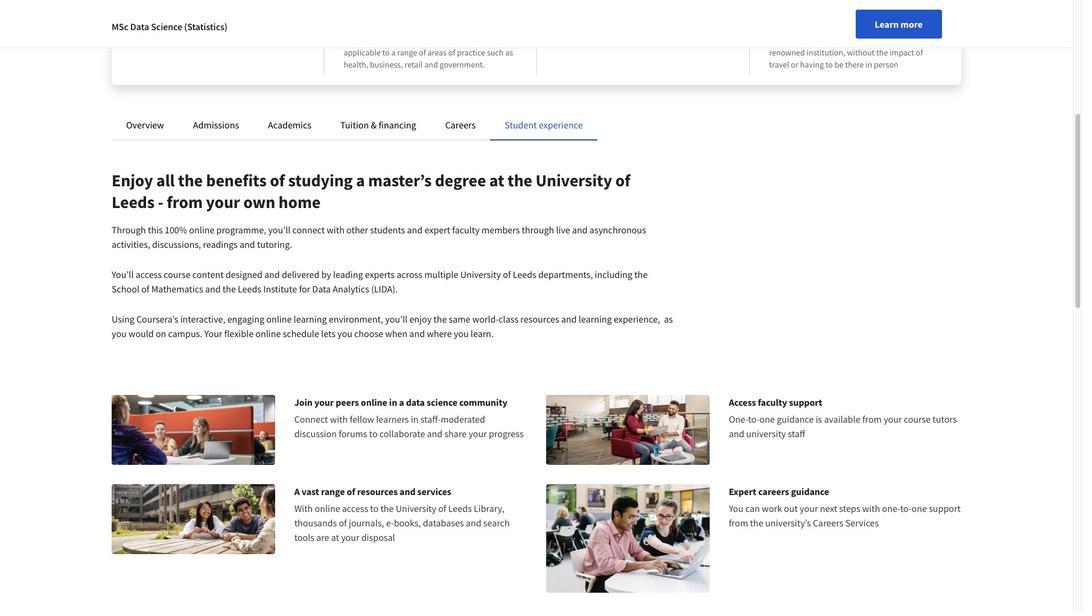 Task type: describe. For each thing, give the bounding box(es) containing it.
lets
[[321, 328, 335, 340]]

at inside a vast range of resources and services with online access to the university of leeds library, thousands of journals, e-books, databases and search tools are at your disposal
[[331, 532, 339, 544]]

your inside access faculty support one-to-one guidance is available from your course tutors and university staff
[[884, 413, 902, 425]]

of up databases
[[438, 503, 446, 515]]

15
[[638, 35, 646, 46]]

msc data science (statistics)
[[112, 21, 227, 33]]

faculty inside access faculty support one-to-one guidance is available from your course tutors and university staff
[[758, 396, 787, 409]]

impact
[[890, 47, 914, 58]]

engaging
[[227, 313, 264, 325]]

access
[[729, 396, 756, 409]]

institution,
[[807, 47, 845, 58]]

online inside a vast range of resources and services with online access to the university of leeds library, thousands of journals, e-books, databases and search tools are at your disposal
[[315, 503, 340, 515]]

degree inside 'earn a prestigious degree from a world- renowned institution, without the impact of travel or having to be there in person'
[[834, 35, 858, 46]]

demand
[[373, 35, 403, 46]]

you'll inside using coursera's interactive, engaging online learning environment, you'll enjoy the same world-class resources and learning experience,  as you would on campus. your flexible online schedule lets you choose when and where you learn.
[[385, 313, 407, 325]]

where
[[427, 328, 452, 340]]

benefits
[[206, 170, 267, 191]]

there
[[845, 59, 864, 70]]

financing
[[379, 119, 416, 131]]

to inside 'earn a prestigious degree from a world- renowned institution, without the impact of travel or having to be there in person'
[[826, 59, 833, 70]]

skills
[[440, 35, 457, 46]]

leading
[[333, 269, 363, 281]]

travel
[[769, 59, 789, 70]]

university inside master of science offered by the university of leeds
[[183, 35, 218, 46]]

multiple
[[424, 269, 458, 281]]

leeds inside a vast range of resources and services with online access to the university of leeds library, thousands of journals, e-books, databases and search tools are at your disposal
[[448, 503, 472, 515]]

share
[[444, 428, 467, 440]]

of down '(statistics)'
[[220, 35, 227, 46]]

statistical
[[404, 35, 438, 46]]

in left staff- at left
[[411, 413, 419, 425]]

fellow
[[350, 413, 374, 425]]

admissions
[[193, 119, 239, 131]]

with inside through this 100% online programme, you'll connect with other students and expert faculty members through live and asynchronous activities, discussions, readings and tutoring.
[[327, 224, 345, 236]]

experience
[[539, 119, 583, 131]]

and down departments,
[[561, 313, 577, 325]]

leeds inside enjoy all the benefits of studying a master's degree at the university of leeds - from your own home
[[112, 191, 155, 213]]

enjoy
[[112, 170, 153, 191]]

enjoy all the benefits of studying a master's degree at the university of leeds - from your own home
[[112, 170, 630, 213]]

and up practice
[[459, 35, 473, 46]]

expertise
[[474, 35, 507, 46]]

environment,
[[329, 313, 383, 325]]

the right all
[[178, 170, 203, 191]]

by inside master of science offered by the university of leeds
[[159, 35, 168, 46]]

resources inside a vast range of resources and services with online access to the university of leeds library, thousands of journals, e-books, databases and search tools are at your disposal
[[357, 486, 398, 498]]

coursera's
[[136, 313, 178, 325]]

resources inside using coursera's interactive, engaging online learning environment, you'll enjoy the same world-class resources and learning experience,  as you would on campus. your flexible online schedule lets you choose when and where you learn.
[[520, 313, 559, 325]]

services
[[417, 486, 451, 498]]

would
[[129, 328, 154, 340]]

a inside build in-demand statistical  skills and expertise applicable to a range of areas of practice such as health, business, retail and government.
[[391, 47, 396, 58]]

by inside you'll access course content designed and delivered by leading experts across multiple university of leeds departments, including the school of mathematics and the leeds institute for data analytics (lida).
[[321, 269, 331, 281]]

one-
[[882, 503, 900, 515]]

of down 'skills'
[[448, 47, 455, 58]]

in left total
[[596, 35, 603, 46]]

of inside 'earn a prestigious degree from a world- renowned institution, without the impact of travel or having to be there in person'
[[916, 47, 923, 58]]

expert
[[425, 224, 450, 236]]

student experience link
[[505, 119, 583, 131]]

the inside a vast range of resources and services with online access to the university of leeds library, thousands of journals, e-books, databases and search tools are at your disposal
[[380, 503, 394, 515]]

home
[[279, 191, 321, 213]]

of up class
[[503, 269, 511, 281]]

for
[[299, 283, 310, 295]]

academics
[[268, 119, 311, 131]]

a inside enjoy all the benefits of studying a master's degree at the university of leeds - from your own home
[[356, 170, 365, 191]]

one inside expert careers guidance you can work out your next steps with one-to-one support from the university's careers services
[[912, 503, 927, 515]]

your inside expert careers guidance you can work out your next steps with one-to-one support from the university's careers services
[[800, 503, 818, 515]]

academics link
[[268, 119, 311, 131]]

master's
[[368, 170, 432, 191]]

all
[[156, 170, 175, 191]]

are
[[316, 532, 329, 544]]

course inside access faculty support one-to-one guidance is available from your course tutors and university staff
[[904, 413, 931, 425]]

0 horizontal spatial data
[[130, 21, 149, 33]]

content
[[192, 269, 224, 281]]

through
[[112, 224, 146, 236]]

world- inside using coursera's interactive, engaging online learning environment, you'll enjoy the same world-class resources and learning experience,  as you would on campus. your flexible online schedule lets you choose when and where you learn.
[[472, 313, 499, 325]]

books,
[[394, 517, 421, 529]]

degree inside enjoy all the benefits of studying a master's degree at the university of leeds - from your own home
[[435, 170, 486, 191]]

support inside expert careers guidance you can work out your next steps with one-to-one support from the university's careers services
[[929, 503, 961, 515]]

on
[[156, 328, 166, 340]]

(statistics)
[[184, 21, 227, 33]]

disposal
[[361, 532, 395, 544]]

science for of
[[181, 18, 220, 33]]

your right join
[[314, 396, 334, 409]]

and down 'enjoy'
[[409, 328, 425, 340]]

institute
[[263, 283, 297, 295]]

one inside access faculty support one-to-one guidance is available from your course tutors and university staff
[[760, 413, 775, 425]]

you'll access course content designed and delivered by leading experts across multiple university of leeds departments, including the school of mathematics and the leeds institute for data analytics (lida).
[[112, 269, 648, 295]]

university inside enjoy all the benefits of studying a master's degree at the university of leeds - from your own home
[[536, 170, 612, 191]]

other
[[346, 224, 368, 236]]

from inside enjoy all the benefits of studying a master's degree at the university of leeds - from your own home
[[167, 191, 203, 213]]

or
[[791, 59, 798, 70]]

the right including at the top right
[[634, 269, 648, 281]]

a right earn
[[787, 35, 791, 46]]

of up the asynchronous
[[615, 170, 630, 191]]

including
[[595, 269, 632, 281]]

renowned
[[769, 47, 805, 58]]

available
[[824, 413, 860, 425]]

and left services
[[400, 486, 416, 498]]

the down designed
[[223, 283, 236, 295]]

one-
[[729, 413, 748, 425]]

careers
[[758, 486, 789, 498]]

support inside access faculty support one-to-one guidance is available from your course tutors and university staff
[[789, 396, 822, 409]]

discussions,
[[152, 238, 201, 250]]

asynchronous
[[590, 224, 646, 236]]

master of science offered by the university of leeds
[[131, 18, 249, 46]]

enjoy
[[409, 313, 432, 325]]

through this 100% online programme, you'll connect with other students and expert faculty members through live and asynchronous activities, discussions, readings and tutoring.
[[112, 224, 646, 250]]

analytics
[[333, 283, 369, 295]]

2 credits from the left
[[648, 35, 672, 46]]

your
[[204, 328, 222, 340]]

earn
[[769, 35, 785, 46]]

to inside build in-demand statistical  skills and expertise applicable to a range of areas of practice such as health, business, retail and government.
[[382, 47, 390, 58]]

earn a prestigious degree from a world- renowned institution, without the impact of travel or having to be there in person
[[769, 35, 923, 70]]

with for expert
[[862, 503, 880, 515]]

tutoring.
[[257, 238, 292, 250]]

staff
[[788, 428, 805, 440]]

and inside join your peers online in a data science community connect with fellow learners in staff-moderated discussion forums to collaborate and share your progress
[[427, 428, 442, 440]]

through
[[522, 224, 554, 236]]

as for using coursera's interactive, engaging online learning environment, you'll enjoy the same world-class resources and learning experience,  as you would on campus. your flexible online schedule lets you choose when and where you learn.
[[664, 313, 673, 325]]

your inside enjoy all the benefits of studying a master's degree at the university of leeds - from your own home
[[206, 191, 240, 213]]

mathematics
[[151, 283, 203, 295]]

a down learn
[[878, 35, 883, 46]]

areas
[[428, 47, 447, 58]]

steps
[[839, 503, 860, 515]]

you'll inside through this 100% online programme, you'll connect with other students and expert faculty members through live and asynchronous activities, discussions, readings and tutoring.
[[268, 224, 290, 236]]

library,
[[474, 503, 504, 515]]

careers inside expert careers guidance you can work out your next steps with one-to-one support from the university's careers services
[[813, 517, 843, 529]]

world- inside 'earn a prestigious degree from a world- renowned institution, without the impact of travel or having to be there in person'
[[884, 35, 907, 46]]

range inside a vast range of resources and services with online access to the university of leeds library, thousands of journals, e-books, databases and search tools are at your disposal
[[321, 486, 345, 498]]

with for join
[[330, 413, 348, 425]]

tuition & financing
[[340, 119, 416, 131]]

you'll
[[112, 269, 134, 281]]

discussion
[[294, 428, 337, 440]]



Task type: vqa. For each thing, say whether or not it's contained in the screenshot.
the middle course
yes



Task type: locate. For each thing, give the bounding box(es) containing it.
(lida).
[[371, 283, 398, 295]]

and down content at the top of page
[[205, 283, 221, 295]]

0 vertical spatial to-
[[748, 413, 760, 425]]

to inside join your peers online in a data science community connect with fellow learners in staff-moderated discussion forums to collaborate and share your progress
[[369, 428, 378, 440]]

science inside master of science offered by the university of leeds
[[181, 18, 220, 33]]

0 vertical spatial with
[[327, 224, 345, 236]]

and inside access faculty support one-to-one guidance is available from your course tutors and university staff
[[729, 428, 744, 440]]

one right one-
[[912, 503, 927, 515]]

0 vertical spatial one
[[760, 413, 775, 425]]

faculty right access
[[758, 396, 787, 409]]

online up "readings"
[[189, 224, 214, 236]]

1 horizontal spatial learning
[[579, 313, 612, 325]]

of right master
[[168, 18, 178, 33]]

course inside you'll access course content designed and delivered by leading experts across multiple university of leeds departments, including the school of mathematics and the leeds institute for data analytics (lida).
[[164, 269, 191, 281]]

such
[[487, 47, 504, 58]]

university right multiple
[[460, 269, 501, 281]]

course right per
[[687, 35, 711, 46]]

by down msc data science (statistics)
[[159, 35, 168, 46]]

departments,
[[538, 269, 593, 281]]

databases
[[423, 517, 464, 529]]

0 horizontal spatial support
[[789, 396, 822, 409]]

data inside you'll access course content designed and delivered by leading experts across multiple university of leeds departments, including the school of mathematics and the leeds institute for data analytics (lida).
[[312, 283, 331, 295]]

by left leading
[[321, 269, 331, 281]]

0 vertical spatial support
[[789, 396, 822, 409]]

and right live
[[572, 224, 588, 236]]

university inside you'll access course content designed and delivered by leading experts across multiple university of leeds departments, including the school of mathematics and the leeds institute for data analytics (lida).
[[460, 269, 501, 281]]

access
[[136, 269, 162, 281], [342, 503, 368, 515]]

with down 'peers'
[[330, 413, 348, 425]]

with
[[294, 503, 313, 515]]

of right school
[[141, 283, 149, 295]]

0 horizontal spatial by
[[159, 35, 168, 46]]

1 horizontal spatial one
[[912, 503, 927, 515]]

0 horizontal spatial at
[[331, 532, 339, 544]]

programme,
[[216, 224, 266, 236]]

class
[[499, 313, 519, 325]]

per
[[674, 35, 686, 46]]

progress
[[489, 428, 524, 440]]

online down engaging
[[255, 328, 281, 340]]

0 horizontal spatial one
[[760, 413, 775, 425]]

to up "journals," at the bottom left of the page
[[370, 503, 379, 515]]

range up retail
[[397, 47, 417, 58]]

delivered
[[282, 269, 319, 281]]

in right there
[[866, 59, 872, 70]]

1 vertical spatial data
[[312, 283, 331, 295]]

offered
[[131, 35, 157, 46]]

1 vertical spatial one
[[912, 503, 927, 515]]

can
[[745, 503, 760, 515]]

of down statistical
[[419, 47, 426, 58]]

tuition & financing link
[[340, 119, 416, 131]]

this
[[148, 224, 163, 236]]

degree up without
[[834, 35, 858, 46]]

campus.
[[168, 328, 202, 340]]

leeds inside master of science offered by the university of leeds
[[229, 35, 249, 46]]

course left tutors
[[904, 413, 931, 425]]

the inside using coursera's interactive, engaging online learning environment, you'll enjoy the same world-class resources and learning experience,  as you would on campus. your flexible online schedule lets you choose when and where you learn.
[[433, 313, 447, 325]]

1 vertical spatial access
[[342, 503, 368, 515]]

1 vertical spatial to-
[[900, 503, 912, 515]]

1 vertical spatial faculty
[[758, 396, 787, 409]]

tools
[[294, 532, 314, 544]]

1 credits from the left
[[571, 35, 595, 46]]

person
[[874, 59, 898, 70]]

to- inside expert careers guidance you can work out your next steps with one-to-one support from the university's careers services
[[900, 503, 912, 515]]

0 horizontal spatial range
[[321, 486, 345, 498]]

1 vertical spatial at
[[331, 532, 339, 544]]

access right you'll
[[136, 269, 162, 281]]

from inside 'earn a prestigious degree from a world- renowned institution, without the impact of travel or having to be there in person'
[[860, 35, 877, 46]]

from
[[860, 35, 877, 46], [167, 191, 203, 213], [862, 413, 882, 425], [729, 517, 748, 529]]

1 horizontal spatial world-
[[884, 35, 907, 46]]

0 vertical spatial range
[[397, 47, 417, 58]]

staff-
[[420, 413, 441, 425]]

students
[[370, 224, 405, 236]]

1 horizontal spatial as
[[664, 313, 673, 325]]

0 horizontal spatial to-
[[748, 413, 760, 425]]

as inside using coursera's interactive, engaging online learning environment, you'll enjoy the same world-class resources and learning experience,  as you would on campus. your flexible online schedule lets you choose when and where you learn.
[[664, 313, 673, 325]]

online inside join your peers online in a data science community connect with fellow learners in staff-moderated discussion forums to collaborate and share your progress
[[361, 396, 387, 409]]

degree up expert
[[435, 170, 486, 191]]

prestigious
[[793, 35, 832, 46]]

your down moderated
[[469, 428, 487, 440]]

0 vertical spatial at
[[489, 170, 504, 191]]

degree
[[834, 35, 858, 46], [435, 170, 486, 191]]

to-
[[748, 413, 760, 425], [900, 503, 912, 515]]

from inside access faculty support one-to-one guidance is available from your course tutors and university staff
[[862, 413, 882, 425]]

in
[[596, 35, 603, 46], [866, 59, 872, 70], [389, 396, 397, 409], [411, 413, 419, 425]]

your down "journals," at the bottom left of the page
[[341, 532, 359, 544]]

overview link
[[126, 119, 164, 131]]

and down one- on the right bottom of page
[[729, 428, 744, 440]]

data up the offered
[[130, 21, 149, 33]]

as
[[505, 47, 513, 58], [664, 313, 673, 325]]

as inside build in-demand statistical  skills and expertise applicable to a range of areas of practice such as health, business, retail and government.
[[505, 47, 513, 58]]

and down 'areas'
[[424, 59, 438, 70]]

access inside a vast range of resources and services with online access to the university of leeds library, thousands of journals, e-books, databases and search tools are at your disposal
[[342, 503, 368, 515]]

credits right '15'
[[648, 35, 672, 46]]

your right out
[[800, 503, 818, 515]]

access faculty support one-to-one guidance is available from your course tutors and university staff
[[729, 396, 957, 440]]

to- inside access faculty support one-to-one guidance is available from your course tutors and university staff
[[748, 413, 760, 425]]

3 you from the left
[[454, 328, 469, 340]]

guidance inside expert careers guidance you can work out your next steps with one-to-one support from the university's careers services
[[791, 486, 829, 498]]

0 vertical spatial course
[[687, 35, 711, 46]]

0 horizontal spatial faculty
[[452, 224, 480, 236]]

0 vertical spatial as
[[505, 47, 513, 58]]

the inside expert careers guidance you can work out your next steps with one-to-one support from the university's careers services
[[750, 517, 763, 529]]

at up members
[[489, 170, 504, 191]]

you
[[112, 328, 127, 340], [337, 328, 352, 340], [454, 328, 469, 340]]

range
[[397, 47, 417, 58], [321, 486, 345, 498]]

the inside master of science offered by the university of leeds
[[169, 35, 181, 46]]

2 horizontal spatial you
[[454, 328, 469, 340]]

to
[[382, 47, 390, 58], [826, 59, 833, 70], [369, 428, 378, 440], [370, 503, 379, 515]]

0 horizontal spatial access
[[136, 269, 162, 281]]

members
[[482, 224, 520, 236]]

0 vertical spatial by
[[159, 35, 168, 46]]

in inside 'earn a prestigious degree from a world- renowned institution, without the impact of travel or having to be there in person'
[[866, 59, 872, 70]]

0 horizontal spatial you
[[112, 328, 127, 340]]

2 horizontal spatial course
[[904, 413, 931, 425]]

a inside join your peers online in a data science community connect with fellow learners in staff-moderated discussion forums to collaborate and share your progress
[[399, 396, 404, 409]]

you
[[729, 503, 744, 515]]

2 vertical spatial with
[[862, 503, 880, 515]]

the
[[169, 35, 181, 46], [876, 47, 888, 58], [178, 170, 203, 191], [508, 170, 532, 191], [634, 269, 648, 281], [223, 283, 236, 295], [433, 313, 447, 325], [380, 503, 394, 515], [750, 517, 763, 529]]

resources right class
[[520, 313, 559, 325]]

1 vertical spatial world-
[[472, 313, 499, 325]]

in-
[[364, 35, 373, 46]]

from up without
[[860, 35, 877, 46]]

your up the programme, on the top left of the page
[[206, 191, 240, 213]]

and left expert
[[407, 224, 423, 236]]

resources up "journals," at the bottom left of the page
[[357, 486, 398, 498]]

1 vertical spatial careers
[[813, 517, 843, 529]]

the down msc data science (statistics)
[[169, 35, 181, 46]]

careers down next
[[813, 517, 843, 529]]

faculty right expert
[[452, 224, 480, 236]]

is
[[816, 413, 822, 425]]

0 vertical spatial degree
[[834, 35, 858, 46]]

faculty inside through this 100% online programme, you'll connect with other students and expert faculty members through live and asynchronous activities, discussions, readings and tutoring.
[[452, 224, 480, 236]]

2 you from the left
[[337, 328, 352, 340]]

1 vertical spatial support
[[929, 503, 961, 515]]

0 horizontal spatial course
[[164, 269, 191, 281]]

science
[[181, 18, 220, 33], [151, 21, 182, 33]]

at inside enjoy all the benefits of studying a master's degree at the university of leeds - from your own home
[[489, 170, 504, 191]]

1 vertical spatial resources
[[357, 486, 398, 498]]

when
[[385, 328, 407, 340]]

0 horizontal spatial careers
[[445, 119, 476, 131]]

more
[[901, 18, 923, 30]]

in up learners
[[389, 396, 397, 409]]

of up "journals," at the bottom left of the page
[[347, 486, 355, 498]]

data
[[406, 396, 425, 409]]

0 horizontal spatial learning
[[294, 313, 327, 325]]

of
[[168, 18, 178, 33], [220, 35, 227, 46], [419, 47, 426, 58], [448, 47, 455, 58], [916, 47, 923, 58], [270, 170, 285, 191], [615, 170, 630, 191], [503, 269, 511, 281], [141, 283, 149, 295], [347, 486, 355, 498], [438, 503, 446, 515], [339, 517, 347, 529]]

0 horizontal spatial as
[[505, 47, 513, 58]]

one up 'university'
[[760, 413, 775, 425]]

a down demand
[[391, 47, 396, 58]]

university up books,
[[396, 503, 436, 515]]

1 horizontal spatial careers
[[813, 517, 843, 529]]

and up institute
[[264, 269, 280, 281]]

&
[[371, 119, 377, 131]]

credits right 180
[[571, 35, 595, 46]]

0 horizontal spatial resources
[[357, 486, 398, 498]]

access up "journals," at the bottom left of the page
[[342, 503, 368, 515]]

as for build in-demand statistical  skills and expertise applicable to a range of areas of practice such as health, business, retail and government.
[[505, 47, 513, 58]]

expert careers guidance you can work out your next steps with one-to-one support from the university's careers services
[[729, 486, 961, 529]]

of left "journals," at the bottom left of the page
[[339, 517, 347, 529]]

1 vertical spatial guidance
[[791, 486, 829, 498]]

choose
[[354, 328, 383, 340]]

your right available
[[884, 413, 902, 425]]

2 vertical spatial course
[[904, 413, 931, 425]]

1 horizontal spatial data
[[312, 283, 331, 295]]

guidance inside access faculty support one-to-one guidance is available from your course tutors and university staff
[[777, 413, 814, 425]]

1 you from the left
[[112, 328, 127, 340]]

build
[[344, 35, 362, 46]]

0 vertical spatial faculty
[[452, 224, 480, 236]]

course up 'mathematics'
[[164, 269, 191, 281]]

you'll up tutoring.
[[268, 224, 290, 236]]

1 horizontal spatial resources
[[520, 313, 559, 325]]

0 vertical spatial resources
[[520, 313, 559, 325]]

vast
[[302, 486, 319, 498]]

with inside expert careers guidance you can work out your next steps with one-to-one support from the university's careers services
[[862, 503, 880, 515]]

the inside 'earn a prestigious degree from a world- renowned institution, without the impact of travel or having to be there in person'
[[876, 47, 888, 58]]

0 vertical spatial data
[[130, 21, 149, 33]]

1 vertical spatial you'll
[[385, 313, 407, 325]]

and down library,
[[466, 517, 481, 529]]

the up e-
[[380, 503, 394, 515]]

services
[[845, 517, 879, 529]]

and down the programme, on the top left of the page
[[240, 238, 255, 250]]

100%
[[165, 224, 187, 236]]

1 horizontal spatial course
[[687, 35, 711, 46]]

join your peers online in a data science community connect with fellow learners in staff-moderated discussion forums to collaborate and share your progress
[[294, 396, 524, 440]]

business,
[[370, 59, 403, 70]]

to up business,
[[382, 47, 390, 58]]

access inside you'll access course content designed and delivered by leading experts across multiple university of leeds departments, including the school of mathematics and the leeds institute for data analytics (lida).
[[136, 269, 162, 281]]

with inside join your peers online in a data science community connect with fellow learners in staff-moderated discussion forums to collaborate and share your progress
[[330, 413, 348, 425]]

support
[[789, 396, 822, 409], [929, 503, 961, 515]]

0 vertical spatial access
[[136, 269, 162, 281]]

from down you
[[729, 517, 748, 529]]

to inside a vast range of resources and services with online access to the university of leeds library, thousands of journals, e-books, databases and search tools are at your disposal
[[370, 503, 379, 515]]

1 horizontal spatial range
[[397, 47, 417, 58]]

build in-demand statistical  skills and expertise applicable to a range of areas of practice such as health, business, retail and government.
[[344, 35, 513, 70]]

1 horizontal spatial faculty
[[758, 396, 787, 409]]

course
[[687, 35, 711, 46], [164, 269, 191, 281], [904, 413, 931, 425]]

180 credits in total and 15 credits per course
[[556, 35, 711, 46]]

and left '15'
[[623, 35, 636, 46]]

range right "vast"
[[321, 486, 345, 498]]

school
[[112, 283, 139, 295]]

1 vertical spatial with
[[330, 413, 348, 425]]

a left "master's"
[[356, 170, 365, 191]]

retail
[[405, 59, 423, 70]]

student
[[505, 119, 537, 131]]

1 horizontal spatial you'll
[[385, 313, 407, 325]]

e-
[[386, 517, 394, 529]]

1 horizontal spatial at
[[489, 170, 504, 191]]

student experience
[[505, 119, 583, 131]]

you down using
[[112, 328, 127, 340]]

0 horizontal spatial credits
[[571, 35, 595, 46]]

using
[[112, 313, 134, 325]]

world-
[[884, 35, 907, 46], [472, 313, 499, 325]]

practice
[[457, 47, 485, 58]]

1 horizontal spatial credits
[[648, 35, 672, 46]]

to left be
[[826, 59, 833, 70]]

the up through
[[508, 170, 532, 191]]

online inside through this 100% online programme, you'll connect with other students and expert faculty members through live and asynchronous activities, discussions, readings and tutoring.
[[189, 224, 214, 236]]

range inside build in-demand statistical  skills and expertise applicable to a range of areas of practice such as health, business, retail and government.
[[397, 47, 417, 58]]

university down '(statistics)'
[[183, 35, 218, 46]]

0 horizontal spatial world-
[[472, 313, 499, 325]]

with left other
[[327, 224, 345, 236]]

online up thousands in the bottom left of the page
[[315, 503, 340, 515]]

1 horizontal spatial access
[[342, 503, 368, 515]]

1 horizontal spatial you
[[337, 328, 352, 340]]

0 vertical spatial world-
[[884, 35, 907, 46]]

learning down including at the top right
[[579, 313, 612, 325]]

0 vertical spatial guidance
[[777, 413, 814, 425]]

flexible
[[224, 328, 254, 340]]

connect
[[294, 413, 328, 425]]

1 vertical spatial as
[[664, 313, 673, 325]]

from inside expert careers guidance you can work out your next steps with one-to-one support from the university's careers services
[[729, 517, 748, 529]]

with up the services
[[862, 503, 880, 515]]

and down staff- at left
[[427, 428, 442, 440]]

1 horizontal spatial support
[[929, 503, 961, 515]]

of right impact on the right of page
[[916, 47, 923, 58]]

0 horizontal spatial you'll
[[268, 224, 290, 236]]

you'll up "when"
[[385, 313, 407, 325]]

1 vertical spatial course
[[164, 269, 191, 281]]

world- up impact on the right of page
[[884, 35, 907, 46]]

faculty
[[452, 224, 480, 236], [758, 396, 787, 409]]

of right benefits
[[270, 170, 285, 191]]

1 horizontal spatial to-
[[900, 503, 912, 515]]

to- right steps
[[900, 503, 912, 515]]

science right master
[[181, 18, 220, 33]]

same
[[449, 313, 470, 325]]

1 vertical spatial degree
[[435, 170, 486, 191]]

science for data
[[151, 21, 182, 33]]

world- up learn.
[[472, 313, 499, 325]]

guidance up next
[[791, 486, 829, 498]]

1 learning from the left
[[294, 313, 327, 325]]

1 vertical spatial by
[[321, 269, 331, 281]]

readings
[[203, 238, 238, 250]]

0 horizontal spatial degree
[[435, 170, 486, 191]]

learners
[[376, 413, 409, 425]]

expert
[[729, 486, 756, 498]]

you down same
[[454, 328, 469, 340]]

to- up 'university'
[[748, 413, 760, 425]]

at right are
[[331, 532, 339, 544]]

university's
[[765, 517, 811, 529]]

government.
[[440, 59, 485, 70]]

1 horizontal spatial degree
[[834, 35, 858, 46]]

data right for
[[312, 283, 331, 295]]

the down "can"
[[750, 517, 763, 529]]

science up the offered
[[151, 21, 182, 33]]

learning up the schedule
[[294, 313, 327, 325]]

online up the schedule
[[266, 313, 292, 325]]

your inside a vast range of resources and services with online access to the university of leeds library, thousands of journals, e-books, databases and search tools are at your disposal
[[341, 532, 359, 544]]

one
[[760, 413, 775, 425], [912, 503, 927, 515]]

1 vertical spatial range
[[321, 486, 345, 498]]

the up person
[[876, 47, 888, 58]]

connect
[[292, 224, 325, 236]]

university
[[746, 428, 786, 440]]

you right lets at the left of the page
[[337, 328, 352, 340]]

0 vertical spatial careers
[[445, 119, 476, 131]]

0 vertical spatial you'll
[[268, 224, 290, 236]]

2 learning from the left
[[579, 313, 612, 325]]

across
[[397, 269, 422, 281]]

online up fellow
[[361, 396, 387, 409]]

1 horizontal spatial by
[[321, 269, 331, 281]]

university inside a vast range of resources and services with online access to the university of leeds library, thousands of journals, e-books, databases and search tools are at your disposal
[[396, 503, 436, 515]]

support right one-
[[929, 503, 961, 515]]



